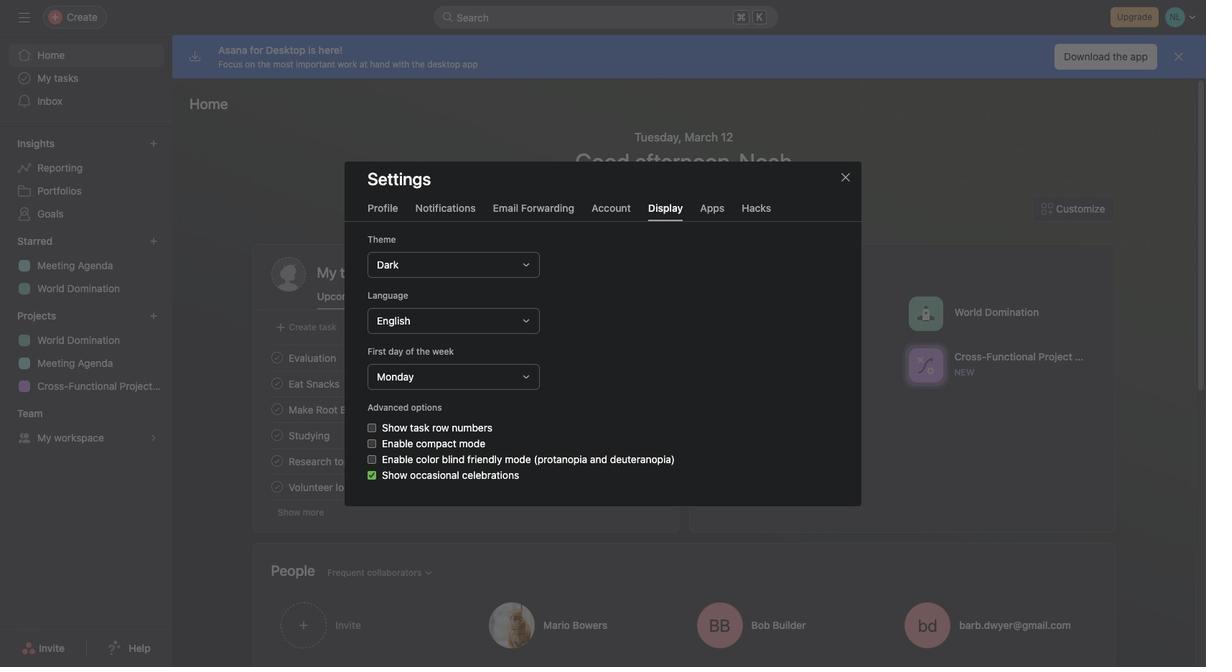 Task type: describe. For each thing, give the bounding box(es) containing it.
mark complete image for 2nd mark complete option from the top
[[268, 427, 285, 444]]

rocket image
[[917, 305, 934, 322]]

teams element
[[0, 401, 172, 452]]

2 mark complete checkbox from the top
[[268, 427, 285, 444]]

global element
[[0, 35, 172, 121]]

1 mark complete checkbox from the top
[[268, 375, 285, 392]]

starred element
[[0, 228, 172, 303]]

close image
[[840, 171, 852, 183]]

add profile photo image
[[271, 257, 306, 292]]

mark complete image for third mark complete option from the bottom of the page
[[268, 349, 285, 366]]

projects element
[[0, 303, 172, 401]]

mark complete image for 3rd mark complete checkbox from the bottom of the page
[[268, 375, 285, 392]]

3 mark complete checkbox from the top
[[268, 478, 285, 495]]



Task type: vqa. For each thing, say whether or not it's contained in the screenshot.
leftmost Invite
no



Task type: locate. For each thing, give the bounding box(es) containing it.
2 mark complete image from the top
[[268, 401, 285, 418]]

2 vertical spatial mark complete image
[[268, 478, 285, 495]]

mark complete image for 2nd mark complete checkbox from the bottom of the page
[[268, 401, 285, 418]]

mark complete image
[[268, 375, 285, 392], [268, 401, 285, 418], [268, 452, 285, 470]]

3 mark complete checkbox from the top
[[268, 452, 285, 470]]

None checkbox
[[368, 423, 376, 432], [368, 471, 376, 479], [368, 423, 376, 432], [368, 471, 376, 479]]

1 vertical spatial mark complete checkbox
[[268, 401, 285, 418]]

1 vertical spatial mark complete checkbox
[[268, 427, 285, 444]]

line_and_symbols image
[[917, 357, 934, 374]]

2 mark complete image from the top
[[268, 427, 285, 444]]

prominent image
[[442, 11, 454, 23]]

1 mark complete checkbox from the top
[[268, 349, 285, 366]]

1 mark complete image from the top
[[268, 375, 285, 392]]

2 vertical spatial mark complete checkbox
[[268, 478, 285, 495]]

2 mark complete checkbox from the top
[[268, 401, 285, 418]]

1 vertical spatial mark complete image
[[268, 427, 285, 444]]

0 vertical spatial mark complete image
[[268, 375, 285, 392]]

mark complete image
[[268, 349, 285, 366], [268, 427, 285, 444], [268, 478, 285, 495]]

dismiss image
[[1173, 51, 1185, 62]]

3 mark complete image from the top
[[268, 452, 285, 470]]

Mark complete checkbox
[[268, 375, 285, 392], [268, 401, 285, 418], [268, 452, 285, 470]]

2 vertical spatial mark complete checkbox
[[268, 452, 285, 470]]

2 vertical spatial mark complete image
[[268, 452, 285, 470]]

hide sidebar image
[[19, 11, 30, 23]]

insights element
[[0, 131, 172, 228]]

0 vertical spatial mark complete checkbox
[[268, 349, 285, 366]]

None checkbox
[[368, 439, 376, 448], [368, 455, 376, 464], [368, 439, 376, 448], [368, 455, 376, 464]]

0 vertical spatial mark complete image
[[268, 349, 285, 366]]

0 vertical spatial mark complete checkbox
[[268, 375, 285, 392]]

Mark complete checkbox
[[268, 349, 285, 366], [268, 427, 285, 444], [268, 478, 285, 495]]

1 mark complete image from the top
[[268, 349, 285, 366]]

3 mark complete image from the top
[[268, 478, 285, 495]]

mark complete image for third mark complete checkbox from the top of the page
[[268, 452, 285, 470]]

1 vertical spatial mark complete image
[[268, 401, 285, 418]]

mark complete image for first mark complete option from the bottom
[[268, 478, 285, 495]]



